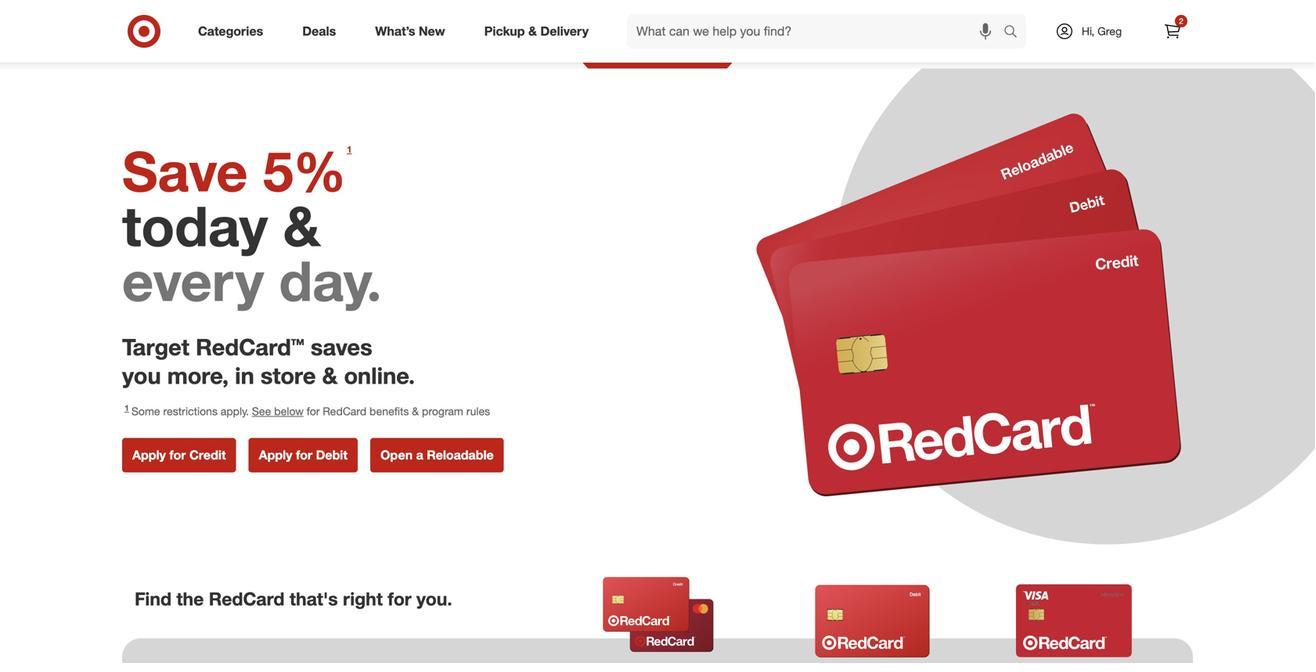 Task type: locate. For each thing, give the bounding box(es) containing it.
redcard reloadable account image
[[1002, 585, 1148, 658]]

today &
[[122, 192, 321, 259]]

12/9/23 left search
[[947, 27, 979, 38]]

12/9/23 down deals
[[282, 48, 314, 60]]

What can we help you find? suggestions appear below search field
[[627, 14, 1008, 49]]

2 vertical spatial offer
[[128, 48, 149, 60]]

1 horizontal spatial details
[[817, 27, 844, 38]]

is
[[372, 0, 384, 18]]

right
[[343, 588, 383, 610]]

store
[[261, 362, 316, 390]]

apply.
[[221, 404, 249, 418]]

below
[[274, 404, 304, 418]]

0 horizontal spatial details
[[152, 48, 179, 60]]

1 right 5%
[[347, 144, 352, 155]]

offer inside 'offer is redeemable only through target circle™.'
[[333, 0, 368, 18]]

redcard left benefits at the bottom left of page
[[323, 404, 367, 418]]

categories link
[[185, 14, 283, 49]]

that's
[[290, 588, 338, 610]]

0 horizontal spatial offer
[[128, 48, 149, 60]]

1 vertical spatial target
[[122, 333, 190, 361]]

1 for 1
[[347, 144, 352, 155]]

1 horizontal spatial apply
[[259, 448, 293, 463]]

for left credit
[[169, 448, 186, 463]]

0 vertical spatial details
[[817, 27, 844, 38]]

1 inside the 1 some restrictions apply. see below for redcard benefits & program rules
[[125, 403, 129, 413]]

only
[[476, 0, 505, 18]]

2 link
[[1156, 14, 1191, 49]]

below. right the * link
[[847, 27, 873, 38]]

0 vertical spatial below.
[[847, 27, 873, 38]]

redcard right the
[[209, 588, 285, 610]]

apply down below at the bottom
[[259, 448, 293, 463]]

1 vertical spatial redcard
[[209, 588, 285, 610]]

1 apply from the left
[[132, 448, 166, 463]]

0 horizontal spatial apply
[[132, 448, 166, 463]]

– left search
[[939, 27, 944, 38]]

in
[[235, 362, 254, 390]]

0 vertical spatial redcard
[[323, 404, 367, 418]]

0 horizontal spatial valid
[[211, 48, 231, 60]]

1 horizontal spatial redcard
[[323, 404, 367, 418]]

12/9/23
[[947, 27, 979, 38], [282, 48, 314, 60]]

for right below at the bottom
[[307, 404, 320, 418]]

below.
[[847, 27, 873, 38], [182, 48, 208, 60]]

&
[[529, 24, 537, 39], [283, 192, 321, 259], [322, 362, 338, 390], [412, 404, 419, 418]]

pickup & delivery
[[485, 24, 589, 39]]

offer for circle™.
[[333, 0, 368, 18]]

below. down categories
[[182, 48, 208, 60]]

offer down "through"
[[128, 48, 149, 60]]

1 vertical spatial below.
[[182, 48, 208, 60]]

offers
[[625, 18, 691, 46]]

hi,
[[1082, 24, 1095, 38]]

today
[[122, 192, 268, 259]]

redeemable
[[388, 0, 472, 18]]

target
[[182, 21, 226, 39], [122, 333, 190, 361]]

0 horizontal spatial 10/29/23
[[233, 48, 271, 60]]

valid
[[876, 27, 896, 38], [211, 48, 231, 60]]

what's new
[[375, 24, 445, 39]]

1 vertical spatial 1
[[125, 403, 129, 413]]

1 some restrictions apply. see below for redcard benefits & program rules
[[125, 403, 490, 418]]

details down "through"
[[152, 48, 179, 60]]

saves
[[311, 333, 373, 361]]

0 vertical spatial valid
[[876, 27, 896, 38]]

deals
[[303, 24, 336, 39]]

details right the *
[[817, 27, 844, 38]]

debit
[[316, 448, 348, 463]]

open a reloadable link
[[370, 438, 504, 473]]

offer left is
[[333, 0, 368, 18]]

open
[[381, 448, 413, 463]]

target up you
[[122, 333, 190, 361]]

0 vertical spatial target
[[182, 21, 226, 39]]

for
[[307, 404, 320, 418], [169, 448, 186, 463], [296, 448, 313, 463], [388, 588, 412, 610]]

apply inside 'link'
[[132, 448, 166, 463]]

apply for apply for credit
[[132, 448, 166, 463]]

more,
[[167, 362, 229, 390]]

rules
[[467, 404, 490, 418]]

every day.
[[122, 247, 382, 314]]

0 horizontal spatial 1
[[125, 403, 129, 413]]

what's new link
[[362, 14, 465, 49]]

restrictions
[[163, 404, 218, 418]]

target up offer details below. valid 10/29/23 – 12/9/23
[[182, 21, 226, 39]]

for inside the 1 some restrictions apply. see below for redcard benefits & program rules
[[307, 404, 320, 418]]

target redcard™ saves you more, in store & online.
[[122, 333, 415, 390]]

offer right the * link
[[793, 27, 814, 38]]

0 horizontal spatial redcard
[[209, 588, 285, 610]]

1 vertical spatial offer
[[793, 27, 814, 38]]

offer
[[333, 0, 368, 18], [793, 27, 814, 38], [128, 48, 149, 60]]

0 horizontal spatial –
[[274, 48, 279, 60]]

1 vertical spatial 12/9/23
[[282, 48, 314, 60]]

1 left some
[[125, 403, 129, 413]]

1
[[347, 144, 352, 155], [125, 403, 129, 413]]

0 vertical spatial 1
[[347, 144, 352, 155]]

2 horizontal spatial offer
[[793, 27, 814, 38]]

details
[[817, 27, 844, 38], [152, 48, 179, 60]]

1 horizontal spatial offer
[[333, 0, 368, 18]]

2 apply from the left
[[259, 448, 293, 463]]

1 horizontal spatial 1
[[347, 144, 352, 155]]

1 for 1 some restrictions apply. see below for redcard benefits & program rules
[[125, 403, 129, 413]]

online.
[[344, 362, 415, 390]]

you.
[[417, 588, 452, 610]]

5%
[[263, 138, 346, 205]]

through
[[122, 21, 178, 39]]

1 horizontal spatial 10/29/23
[[898, 27, 936, 38]]

greg
[[1098, 24, 1123, 38]]

0 vertical spatial offer
[[333, 0, 368, 18]]

apply down some
[[132, 448, 166, 463]]

redcard
[[323, 404, 367, 418], [209, 588, 285, 610]]

1 vertical spatial –
[[274, 48, 279, 60]]

10/29/23
[[898, 27, 936, 38], [233, 48, 271, 60]]

reloadable
[[427, 448, 494, 463]]

apply
[[132, 448, 166, 463], [259, 448, 293, 463]]

for left debit
[[296, 448, 313, 463]]

0 vertical spatial 12/9/23
[[947, 27, 979, 38]]

the
[[177, 588, 204, 610]]

– down circle™.
[[274, 48, 279, 60]]

& inside the 1 some restrictions apply. see below for redcard benefits & program rules
[[412, 404, 419, 418]]

* offer details below. valid 10/29/23 – 12/9/23
[[787, 27, 979, 38]]

save 5%
[[122, 138, 346, 205]]

redcards image
[[743, 112, 1194, 497]]

1 horizontal spatial –
[[939, 27, 944, 38]]

–
[[939, 27, 944, 38], [274, 48, 279, 60]]

you
[[122, 362, 161, 390]]



Task type: describe. For each thing, give the bounding box(es) containing it.
delivery
[[541, 24, 589, 39]]

new
[[419, 24, 445, 39]]

for inside 'link'
[[169, 448, 186, 463]]

circle™.
[[230, 21, 284, 39]]

redcard™
[[196, 333, 305, 361]]

for left you.
[[388, 588, 412, 610]]

*
[[787, 27, 791, 38]]

1 vertical spatial 10/29/23
[[233, 48, 271, 60]]

credit
[[190, 448, 226, 463]]

target inside 'offer is redeemable only through target circle™.'
[[182, 21, 226, 39]]

target inside target redcard™ saves you more, in store & online.
[[122, 333, 190, 361]]

* link
[[787, 27, 791, 38]]

apply for credit link
[[122, 438, 236, 473]]

1 horizontal spatial below.
[[847, 27, 873, 38]]

pickup
[[485, 24, 525, 39]]

1 link
[[345, 143, 354, 161]]

1 horizontal spatial valid
[[876, 27, 896, 38]]

& inside target redcard™ saves you more, in store & online.
[[322, 362, 338, 390]]

what's
[[375, 24, 415, 39]]

redcard credit image
[[586, 575, 732, 654]]

deals link
[[289, 14, 356, 49]]

1 vertical spatial valid
[[211, 48, 231, 60]]

2
[[1180, 16, 1184, 26]]

some
[[131, 404, 160, 418]]

apply for credit
[[132, 448, 226, 463]]

1 vertical spatial details
[[152, 48, 179, 60]]

offer for 12/9/23
[[128, 48, 149, 60]]

offer is redeemable only through target circle™.
[[122, 0, 505, 39]]

categories
[[198, 24, 263, 39]]

0 horizontal spatial below.
[[182, 48, 208, 60]]

offer details below. valid 10/29/23 – 12/9/23
[[128, 48, 314, 60]]

apply for apply for debit
[[259, 448, 293, 463]]

1 horizontal spatial 12/9/23
[[947, 27, 979, 38]]

redcard inside the 1 some restrictions apply. see below for redcard benefits & program rules
[[323, 404, 367, 418]]

apply for debit link
[[249, 438, 358, 473]]

0 vertical spatial –
[[939, 27, 944, 38]]

open a reloadable
[[381, 448, 494, 463]]

apply for debit
[[259, 448, 348, 463]]

find
[[135, 588, 172, 610]]

0 vertical spatial 10/29/23
[[898, 27, 936, 38]]

save
[[122, 138, 248, 205]]

search button
[[997, 14, 1035, 52]]

redcard debit image
[[800, 582, 946, 661]]

search
[[997, 25, 1035, 40]]

every
[[122, 247, 264, 314]]

day.
[[279, 247, 382, 314]]

hi, greg
[[1082, 24, 1123, 38]]

program
[[422, 404, 464, 418]]

a
[[416, 448, 424, 463]]

see
[[252, 404, 271, 418]]

pickup & delivery link
[[471, 14, 609, 49]]

find the redcard that's right for you.
[[135, 588, 452, 610]]

benefits
[[370, 404, 409, 418]]

0 horizontal spatial 12/9/23
[[282, 48, 314, 60]]



Task type: vqa. For each thing, say whether or not it's contained in the screenshot.
Open
yes



